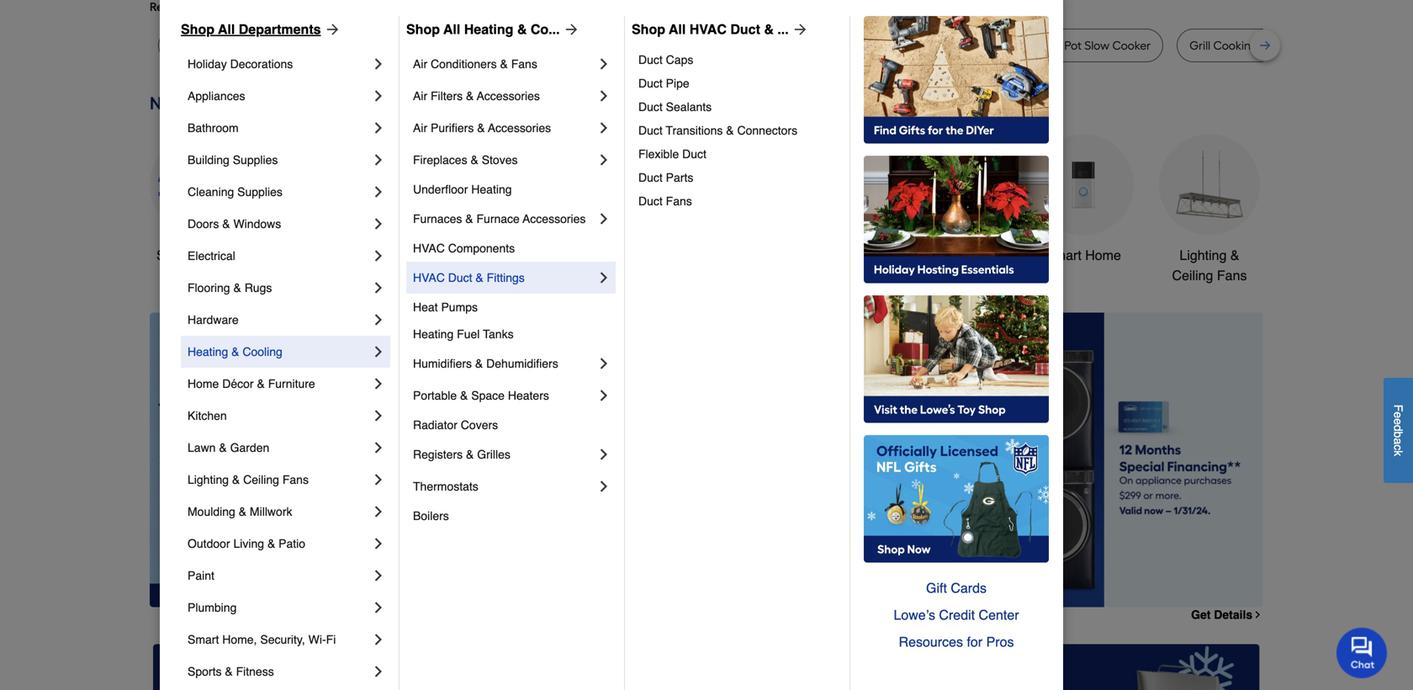 Task type: describe. For each thing, give the bounding box(es) containing it.
thermostats link
[[413, 470, 596, 502]]

duct for duct transitions & connectors
[[639, 124, 663, 137]]

all for heating
[[444, 21, 461, 37]]

humidifiers
[[413, 357, 472, 370]]

1 vertical spatial lighting & ceiling fans link
[[188, 464, 370, 496]]

accessories for air purifiers & accessories
[[488, 121, 551, 135]]

visit the lowe's toy shop. image
[[864, 295, 1049, 423]]

moulding
[[188, 505, 235, 518]]

triple slow cooker
[[366, 38, 465, 53]]

duct pipe
[[639, 77, 690, 90]]

furnace
[[477, 212, 520, 226]]

duct fans link
[[639, 189, 838, 213]]

appliances
[[188, 89, 245, 103]]

rack
[[1359, 38, 1385, 53]]

chevron right image for hardware
[[370, 311, 387, 328]]

chevron right image for paint
[[370, 567, 387, 584]]

chevron right image for lawn & garden
[[370, 439, 387, 456]]

hvac for hvac duct & fittings
[[413, 271, 445, 284]]

moulding & millwork
[[188, 505, 292, 518]]

fireplaces
[[413, 153, 468, 167]]

chevron right image for electrical
[[370, 247, 387, 264]]

outdoor living & patio
[[188, 537, 306, 550]]

lawn & garden
[[188, 441, 270, 454]]

shop for shop all heating & co...
[[406, 21, 440, 37]]

2 cooking from the left
[[1214, 38, 1259, 53]]

heaters
[[508, 389, 549, 402]]

& inside outdoor tools & equipment
[[871, 247, 880, 263]]

hvac inside shop all hvac duct & ... link
[[690, 21, 727, 37]]

k
[[1392, 450, 1406, 456]]

1 horizontal spatial bathroom
[[929, 247, 987, 263]]

security,
[[260, 633, 305, 646]]

chevron right image for holiday decorations
[[370, 56, 387, 72]]

gift cards
[[927, 580, 987, 596]]

duct sealants
[[639, 100, 712, 114]]

shop all departments
[[181, 21, 321, 37]]

equipment
[[799, 268, 864, 283]]

millwork
[[250, 505, 292, 518]]

space
[[471, 389, 505, 402]]

resources for pros link
[[864, 629, 1049, 656]]

fireplaces & stoves
[[413, 153, 518, 167]]

radiator covers link
[[413, 412, 613, 438]]

countertop
[[564, 38, 626, 53]]

duct sealants link
[[639, 95, 838, 119]]

hardware
[[188, 313, 239, 327]]

chevron right image for humidifiers & dehumidifiers
[[596, 355, 613, 372]]

heating up furnace
[[471, 183, 512, 196]]

0 horizontal spatial bathroom link
[[188, 112, 370, 144]]

smart for smart home, security, wi-fi
[[188, 633, 219, 646]]

shop all heating & co... link
[[406, 19, 580, 40]]

chevron right image for registers & grilles
[[596, 446, 613, 463]]

sports & fitness
[[188, 665, 274, 678]]

paint
[[188, 569, 215, 582]]

resources for pros
[[899, 634, 1014, 650]]

heating fuel tanks link
[[413, 321, 613, 348]]

b
[[1392, 431, 1406, 438]]

sports
[[188, 665, 222, 678]]

supplies for cleaning supplies
[[237, 185, 283, 199]]

ceiling inside lighting & ceiling fans
[[1173, 268, 1214, 283]]

2 cooker from the left
[[1113, 38, 1151, 53]]

lawn & garden link
[[188, 432, 370, 464]]

doors & windows link
[[188, 208, 370, 240]]

1 cooker from the left
[[426, 38, 465, 53]]

tools inside "tools" "link"
[[437, 247, 468, 263]]

pumps
[[441, 300, 478, 314]]

chevron right image for doors & windows
[[370, 215, 387, 232]]

boilers link
[[413, 502, 613, 529]]

air for air purifiers & accessories
[[413, 121, 428, 135]]

underfloor
[[413, 183, 468, 196]]

shop all deals
[[156, 247, 244, 263]]

building supplies
[[188, 153, 278, 167]]

heating down hardware
[[188, 345, 228, 359]]

portable
[[413, 389, 457, 402]]

christmas decorations link
[[529, 134, 629, 286]]

credit
[[940, 607, 975, 623]]

chevron right image for air purifiers & accessories
[[596, 120, 613, 136]]

2 pot from the left
[[879, 38, 896, 53]]

transitions
[[666, 124, 723, 137]]

underfloor heating link
[[413, 176, 613, 203]]

hvac components link
[[413, 235, 613, 262]]

building supplies link
[[188, 144, 370, 176]]

up to 30 percent off select grills and accessories. image
[[909, 644, 1261, 690]]

moulding & millwork link
[[188, 496, 370, 528]]

microwave countertop
[[503, 38, 626, 53]]

0 horizontal spatial ceiling
[[243, 473, 279, 486]]

radiator
[[413, 418, 458, 432]]

electrical link
[[188, 240, 370, 272]]

0 horizontal spatial lighting & ceiling fans
[[188, 473, 309, 486]]

air for air filters & accessories
[[413, 89, 428, 103]]

co...
[[531, 21, 560, 37]]

smart home, security, wi-fi link
[[188, 624, 370, 656]]

lowe's credit center link
[[864, 602, 1049, 629]]

all for departments
[[218, 21, 235, 37]]

holiday
[[188, 57, 227, 71]]

duct down transitions
[[683, 147, 707, 161]]

lowe's
[[894, 607, 936, 623]]

holiday decorations link
[[188, 48, 370, 80]]

instant pot
[[935, 38, 992, 53]]

chevron right image for cleaning supplies
[[370, 183, 387, 200]]

smart home
[[1046, 247, 1122, 263]]

humidifiers & dehumidifiers
[[413, 357, 559, 370]]

plumbing
[[188, 601, 237, 614]]

1 slow from the left
[[398, 38, 423, 53]]

1 e from the top
[[1392, 412, 1406, 418]]

duct for duct pipe
[[639, 77, 663, 90]]

living
[[234, 537, 264, 550]]

d
[[1392, 425, 1406, 431]]

get
[[1192, 608, 1211, 621]]

chevron right image for bathroom
[[370, 120, 387, 136]]

duct for duct fans
[[639, 194, 663, 208]]

deals
[[210, 247, 244, 263]]

humidifiers & dehumidifiers link
[[413, 348, 596, 380]]

duct up pumps on the left
[[448, 271, 473, 284]]

fuel
[[457, 327, 480, 341]]

c
[[1392, 445, 1406, 450]]

chevron right image for furnaces & furnace accessories
[[596, 210, 613, 227]]

scroll to item #4 image
[[895, 577, 935, 583]]

chevron right image for home décor & furniture
[[370, 375, 387, 392]]

air for air conditioners & fans
[[413, 57, 428, 71]]

air filters & accessories
[[413, 89, 540, 103]]

sealants
[[666, 100, 712, 114]]

decorations for holiday
[[230, 57, 293, 71]]

heating & cooling
[[188, 345, 283, 359]]

1 horizontal spatial lighting & ceiling fans link
[[1160, 134, 1261, 286]]

supplies for building supplies
[[233, 153, 278, 167]]

chevron right image for sports & fitness
[[370, 663, 387, 680]]

arrow right image for shop all heating & co...
[[560, 21, 580, 38]]

shop for shop all departments
[[181, 21, 215, 37]]

find gifts for the diyer. image
[[864, 16, 1049, 144]]

pipe
[[666, 77, 690, 90]]

air filters & accessories link
[[413, 80, 596, 112]]

chevron right image for hvac duct & fittings
[[596, 269, 613, 286]]

shop for shop all hvac duct & ...
[[632, 21, 666, 37]]

2 e from the top
[[1392, 418, 1406, 425]]

arrow right image
[[321, 21, 341, 38]]

duct parts
[[639, 171, 694, 184]]

pros
[[987, 634, 1014, 650]]

heating fuel tanks
[[413, 327, 514, 341]]

home inside smart home link
[[1086, 247, 1122, 263]]

chevron right image for heating & cooling
[[370, 343, 387, 360]]

caps
[[666, 53, 694, 66]]

flexible duct
[[639, 147, 707, 161]]

crock for crock pot slow cooker
[[1031, 38, 1062, 53]]

new deals every day during 25 days of deals image
[[150, 89, 1264, 117]]

covers
[[461, 418, 498, 432]]

crock for crock pot cooking pot
[[777, 38, 808, 53]]



Task type: vqa. For each thing, say whether or not it's contained in the screenshot.
the to the right
no



Task type: locate. For each thing, give the bounding box(es) containing it.
lawn
[[188, 441, 216, 454]]

heating up 'air conditioners & fans'
[[464, 21, 514, 37]]

air purifiers & accessories link
[[413, 112, 596, 144]]

duct down duct pipe
[[639, 100, 663, 114]]

flooring
[[188, 281, 230, 295]]

duct down duct parts
[[639, 194, 663, 208]]

chevron right image for lighting & ceiling fans
[[370, 471, 387, 488]]

1 horizontal spatial decorations
[[543, 268, 615, 283]]

accessories down air filters & accessories link
[[488, 121, 551, 135]]

holiday decorations
[[188, 57, 293, 71]]

chevron right image
[[370, 56, 387, 72], [370, 120, 387, 136], [596, 120, 613, 136], [370, 151, 387, 168], [370, 183, 387, 200], [596, 269, 613, 286], [370, 279, 387, 296], [370, 311, 387, 328], [370, 343, 387, 360], [370, 375, 387, 392], [596, 387, 613, 404], [370, 439, 387, 456], [596, 446, 613, 463], [370, 535, 387, 552], [370, 567, 387, 584], [370, 599, 387, 616], [370, 631, 387, 648]]

air conditioners & fans
[[413, 57, 538, 71]]

pot
[[811, 38, 828, 53], [879, 38, 896, 53], [975, 38, 992, 53], [1065, 38, 1082, 53]]

christmas
[[549, 247, 609, 263]]

duct fans
[[639, 194, 692, 208]]

fitness
[[236, 665, 274, 678]]

tools inside outdoor tools & equipment
[[836, 247, 867, 263]]

smart home, security, wi-fi
[[188, 633, 336, 646]]

chevron right image
[[596, 56, 613, 72], [370, 88, 387, 104], [596, 88, 613, 104], [596, 151, 613, 168], [596, 210, 613, 227], [370, 215, 387, 232], [370, 247, 387, 264], [596, 355, 613, 372], [370, 407, 387, 424], [370, 471, 387, 488], [596, 478, 613, 495], [370, 503, 387, 520], [1253, 609, 1264, 620], [370, 663, 387, 680]]

0 horizontal spatial decorations
[[230, 57, 293, 71]]

shop up 'holiday'
[[181, 21, 215, 37]]

décor
[[222, 377, 254, 390]]

all right shop
[[191, 247, 206, 263]]

components
[[448, 242, 515, 255]]

0 horizontal spatial cooking
[[831, 38, 876, 53]]

smart inside smart home, security, wi-fi link
[[188, 633, 219, 646]]

home décor & furniture link
[[188, 368, 370, 400]]

all up caps
[[669, 21, 686, 37]]

accessories for air filters & accessories
[[477, 89, 540, 103]]

1 crock from the left
[[777, 38, 808, 53]]

1 vertical spatial supplies
[[237, 185, 283, 199]]

hvac for hvac components
[[413, 242, 445, 255]]

kitchen
[[188, 409, 227, 422]]

decorations down shop all departments link
[[230, 57, 293, 71]]

chevron right image for outdoor living & patio
[[370, 535, 387, 552]]

outdoor down the moulding
[[188, 537, 230, 550]]

air left the filters
[[413, 89, 428, 103]]

hvac components
[[413, 242, 515, 255]]

gift
[[927, 580, 948, 596]]

4 pot from the left
[[1065, 38, 1082, 53]]

slow
[[398, 38, 423, 53], [1085, 38, 1110, 53]]

e
[[1392, 412, 1406, 418], [1392, 418, 1406, 425]]

hvac inside hvac components link
[[413, 242, 445, 255]]

lighting
[[1180, 247, 1227, 263], [188, 473, 229, 486]]

3 air from the top
[[413, 121, 428, 135]]

details
[[1215, 608, 1253, 621]]

0 horizontal spatial home
[[188, 377, 219, 390]]

hvac down recommended searches for you heading
[[690, 21, 727, 37]]

all for deals
[[191, 247, 206, 263]]

duct left pipe
[[639, 77, 663, 90]]

all for hvac
[[669, 21, 686, 37]]

chevron right image inside 'get details' 'link'
[[1253, 609, 1264, 620]]

decorations for christmas
[[543, 268, 615, 283]]

recommended searches for you heading
[[150, 0, 1264, 15]]

1 vertical spatial air
[[413, 89, 428, 103]]

0 horizontal spatial arrow right image
[[560, 21, 580, 38]]

up to 30 percent off select major appliances. plus, save up to an extra $750 on major appliances. image
[[449, 313, 1264, 607]]

arrow right image
[[560, 21, 580, 38], [789, 21, 809, 38], [1233, 460, 1250, 477]]

parts
[[666, 171, 694, 184]]

1 vertical spatial lighting
[[188, 473, 229, 486]]

chevron right image for plumbing
[[370, 599, 387, 616]]

2 tools from the left
[[836, 247, 867, 263]]

3 shop from the left
[[632, 21, 666, 37]]

1 horizontal spatial slow
[[1085, 38, 1110, 53]]

0 vertical spatial air
[[413, 57, 428, 71]]

filters
[[431, 89, 463, 103]]

hvac inside hvac duct & fittings link
[[413, 271, 445, 284]]

up to 35 percent off select small appliances. image
[[531, 644, 883, 690]]

0 horizontal spatial cooker
[[426, 38, 465, 53]]

crock down ...
[[777, 38, 808, 53]]

outdoor
[[783, 247, 832, 263], [188, 537, 230, 550]]

all up holiday decorations
[[218, 21, 235, 37]]

triple
[[366, 38, 395, 53]]

chevron right image for appliances
[[370, 88, 387, 104]]

1 horizontal spatial crock
[[1031, 38, 1062, 53]]

0 vertical spatial lighting & ceiling fans link
[[1160, 134, 1261, 286]]

0 vertical spatial smart
[[1046, 247, 1082, 263]]

shop up duct caps
[[632, 21, 666, 37]]

outdoor inside outdoor tools & equipment
[[783, 247, 832, 263]]

grill cooking grate & warming rack
[[1190, 38, 1385, 53]]

heating down heat
[[413, 327, 454, 341]]

0 horizontal spatial tools
[[437, 247, 468, 263]]

2 vertical spatial accessories
[[523, 212, 586, 226]]

thermostats
[[413, 480, 479, 493]]

departments
[[239, 21, 321, 37]]

dehumidifiers
[[487, 357, 559, 370]]

0 horizontal spatial bathroom
[[188, 121, 239, 135]]

hardware link
[[188, 304, 370, 336]]

chevron right image for kitchen
[[370, 407, 387, 424]]

shop up triple slow cooker
[[406, 21, 440, 37]]

stoves
[[482, 153, 518, 167]]

shop
[[156, 247, 188, 263]]

hvac
[[690, 21, 727, 37], [413, 242, 445, 255], [413, 271, 445, 284]]

duct down flexible
[[639, 171, 663, 184]]

outdoor up equipment
[[783, 247, 832, 263]]

1 horizontal spatial bathroom link
[[907, 134, 1008, 265]]

0 vertical spatial ceiling
[[1173, 268, 1214, 283]]

supplies up windows
[[237, 185, 283, 199]]

connectors
[[738, 124, 798, 137]]

1 vertical spatial ceiling
[[243, 473, 279, 486]]

lighting inside lighting & ceiling fans
[[1180, 247, 1227, 263]]

outdoor for outdoor tools & equipment
[[783, 247, 832, 263]]

air inside air filters & accessories link
[[413, 89, 428, 103]]

air
[[413, 57, 428, 71], [413, 89, 428, 103], [413, 121, 428, 135]]

crock right instant pot at right
[[1031, 38, 1062, 53]]

1 horizontal spatial home
[[1086, 247, 1122, 263]]

e up d
[[1392, 412, 1406, 418]]

building
[[188, 153, 230, 167]]

chevron right image for air filters & accessories
[[596, 88, 613, 104]]

duct up duct caps link
[[731, 21, 761, 37]]

shop these last-minute gifts. $99 or less. quantities are limited and won't last. image
[[150, 313, 422, 607]]

cooker left grill
[[1113, 38, 1151, 53]]

1 horizontal spatial shop
[[406, 21, 440, 37]]

hvac up heat
[[413, 271, 445, 284]]

duct transitions & connectors
[[639, 124, 798, 137]]

0 horizontal spatial shop
[[181, 21, 215, 37]]

& inside lighting & ceiling fans
[[1231, 247, 1240, 263]]

duct for duct sealants
[[639, 100, 663, 114]]

cooker up conditioners
[[426, 38, 465, 53]]

chevron right image for smart home, security, wi-fi
[[370, 631, 387, 648]]

patio
[[279, 537, 306, 550]]

tanks
[[483, 327, 514, 341]]

chevron right image for moulding & millwork
[[370, 503, 387, 520]]

heat
[[413, 300, 438, 314]]

hvac down furnaces
[[413, 242, 445, 255]]

lighting & ceiling fans link
[[1160, 134, 1261, 286], [188, 464, 370, 496]]

0 vertical spatial hvac
[[690, 21, 727, 37]]

0 vertical spatial lighting & ceiling fans
[[1173, 247, 1248, 283]]

tools up equipment
[[836, 247, 867, 263]]

1 horizontal spatial lighting
[[1180, 247, 1227, 263]]

2 air from the top
[[413, 89, 428, 103]]

chevron right image for fireplaces & stoves
[[596, 151, 613, 168]]

rugs
[[245, 281, 272, 295]]

wi-
[[309, 633, 326, 646]]

holiday hosting essentials. image
[[864, 156, 1049, 284]]

e up b
[[1392, 418, 1406, 425]]

duct transitions & connectors link
[[639, 119, 838, 142]]

arrow right image inside shop all hvac duct & ... link
[[789, 21, 809, 38]]

1 horizontal spatial tools
[[836, 247, 867, 263]]

accessories up the christmas
[[523, 212, 586, 226]]

2 shop from the left
[[406, 21, 440, 37]]

chevron right image for portable & space heaters
[[596, 387, 613, 404]]

all
[[218, 21, 235, 37], [444, 21, 461, 37], [669, 21, 686, 37], [191, 247, 206, 263]]

flexible
[[639, 147, 679, 161]]

3 pot from the left
[[975, 38, 992, 53]]

smart inside smart home link
[[1046, 247, 1082, 263]]

duct up flexible
[[639, 124, 663, 137]]

chevron right image for building supplies
[[370, 151, 387, 168]]

2 vertical spatial hvac
[[413, 271, 445, 284]]

1 shop from the left
[[181, 21, 215, 37]]

home inside home décor & furniture link
[[188, 377, 219, 390]]

ceiling
[[1173, 268, 1214, 283], [243, 473, 279, 486]]

2 horizontal spatial arrow right image
[[1233, 460, 1250, 477]]

decorations down the christmas
[[543, 268, 615, 283]]

1 horizontal spatial arrow right image
[[789, 21, 809, 38]]

1 vertical spatial hvac
[[413, 242, 445, 255]]

chevron right image for flooring & rugs
[[370, 279, 387, 296]]

0 horizontal spatial slow
[[398, 38, 423, 53]]

1 vertical spatial accessories
[[488, 121, 551, 135]]

air left "purifiers" at the top left
[[413, 121, 428, 135]]

duct for duct caps
[[639, 53, 663, 66]]

1 pot from the left
[[811, 38, 828, 53]]

air down triple slow cooker
[[413, 57, 428, 71]]

2 slow from the left
[[1085, 38, 1110, 53]]

duct caps
[[639, 53, 694, 66]]

1 vertical spatial decorations
[[543, 268, 615, 283]]

1 air from the top
[[413, 57, 428, 71]]

0 horizontal spatial crock
[[777, 38, 808, 53]]

1 tools from the left
[[437, 247, 468, 263]]

home,
[[222, 633, 257, 646]]

1 vertical spatial outdoor
[[188, 537, 230, 550]]

heat pumps link
[[413, 294, 613, 321]]

outdoor for outdoor living & patio
[[188, 537, 230, 550]]

appliances link
[[188, 80, 370, 112]]

...
[[778, 21, 789, 37]]

shop all deals link
[[150, 134, 251, 265]]

accessories up air purifiers & accessories link
[[477, 89, 540, 103]]

portable & space heaters link
[[413, 380, 596, 412]]

furniture
[[268, 377, 315, 390]]

1 horizontal spatial outdoor
[[783, 247, 832, 263]]

garden
[[230, 441, 270, 454]]

0 horizontal spatial lighting & ceiling fans link
[[188, 464, 370, 496]]

all up conditioners
[[444, 21, 461, 37]]

0 vertical spatial outdoor
[[783, 247, 832, 263]]

shop all heating & co...
[[406, 21, 560, 37]]

hvac duct & fittings link
[[413, 262, 596, 294]]

0 vertical spatial supplies
[[233, 153, 278, 167]]

underfloor heating
[[413, 183, 512, 196]]

chat invite button image
[[1337, 627, 1389, 678]]

chevron right image for thermostats
[[596, 478, 613, 495]]

0 vertical spatial lighting
[[1180, 247, 1227, 263]]

arrow right image inside shop all heating & co... link
[[560, 21, 580, 38]]

1 horizontal spatial lighting & ceiling fans
[[1173, 247, 1248, 283]]

air inside "air conditioners & fans" link
[[413, 57, 428, 71]]

flooring & rugs
[[188, 281, 272, 295]]

1 horizontal spatial cooker
[[1113, 38, 1151, 53]]

cooling
[[243, 345, 283, 359]]

get up to 2 free select tools or batteries when you buy 1 with select purchases. image
[[153, 644, 504, 690]]

boilers
[[413, 509, 449, 523]]

1 vertical spatial bathroom
[[929, 247, 987, 263]]

0 horizontal spatial smart
[[188, 633, 219, 646]]

crock
[[777, 38, 808, 53], [1031, 38, 1062, 53]]

shop all hvac duct & ...
[[632, 21, 789, 37]]

heating & cooling link
[[188, 336, 370, 368]]

fans inside lighting & ceiling fans
[[1218, 268, 1248, 283]]

grate
[[1262, 38, 1292, 53]]

smart for smart home
[[1046, 247, 1082, 263]]

1 vertical spatial lighting & ceiling fans
[[188, 473, 309, 486]]

duct pipe link
[[639, 72, 838, 95]]

tools
[[437, 247, 468, 263], [836, 247, 867, 263]]

1 vertical spatial smart
[[188, 633, 219, 646]]

2 vertical spatial air
[[413, 121, 428, 135]]

tools up hvac duct & fittings
[[437, 247, 468, 263]]

duct for duct parts
[[639, 171, 663, 184]]

microwave
[[503, 38, 561, 53]]

accessories for furnaces & furnace accessories
[[523, 212, 586, 226]]

air inside air purifiers & accessories link
[[413, 121, 428, 135]]

1 horizontal spatial cooking
[[1214, 38, 1259, 53]]

pot for instant pot
[[975, 38, 992, 53]]

2 crock from the left
[[1031, 38, 1062, 53]]

scroll to item #2 image
[[814, 577, 855, 583]]

1 cooking from the left
[[831, 38, 876, 53]]

f
[[1392, 405, 1406, 412]]

2 horizontal spatial shop
[[632, 21, 666, 37]]

0 horizontal spatial outdoor
[[188, 537, 230, 550]]

1 horizontal spatial smart
[[1046, 247, 1082, 263]]

pot for crock pot cooking pot
[[811, 38, 828, 53]]

1 vertical spatial home
[[188, 377, 219, 390]]

kitchen link
[[188, 400, 370, 432]]

gift cards link
[[864, 575, 1049, 602]]

scroll to item #5 image
[[935, 577, 976, 583]]

0 horizontal spatial lighting
[[188, 473, 229, 486]]

0 vertical spatial decorations
[[230, 57, 293, 71]]

duct up duct pipe
[[639, 53, 663, 66]]

pot for crock pot slow cooker
[[1065, 38, 1082, 53]]

officially licensed n f l gifts. shop now. image
[[864, 435, 1049, 563]]

chevron right image for air conditioners & fans
[[596, 56, 613, 72]]

arrow right image for shop all hvac duct & ...
[[789, 21, 809, 38]]

0 vertical spatial accessories
[[477, 89, 540, 103]]

0 vertical spatial bathroom
[[188, 121, 239, 135]]

registers
[[413, 448, 463, 461]]

supplies up cleaning supplies
[[233, 153, 278, 167]]

0 vertical spatial home
[[1086, 247, 1122, 263]]

outdoor tools & equipment
[[783, 247, 880, 283]]

1 horizontal spatial ceiling
[[1173, 268, 1214, 283]]



